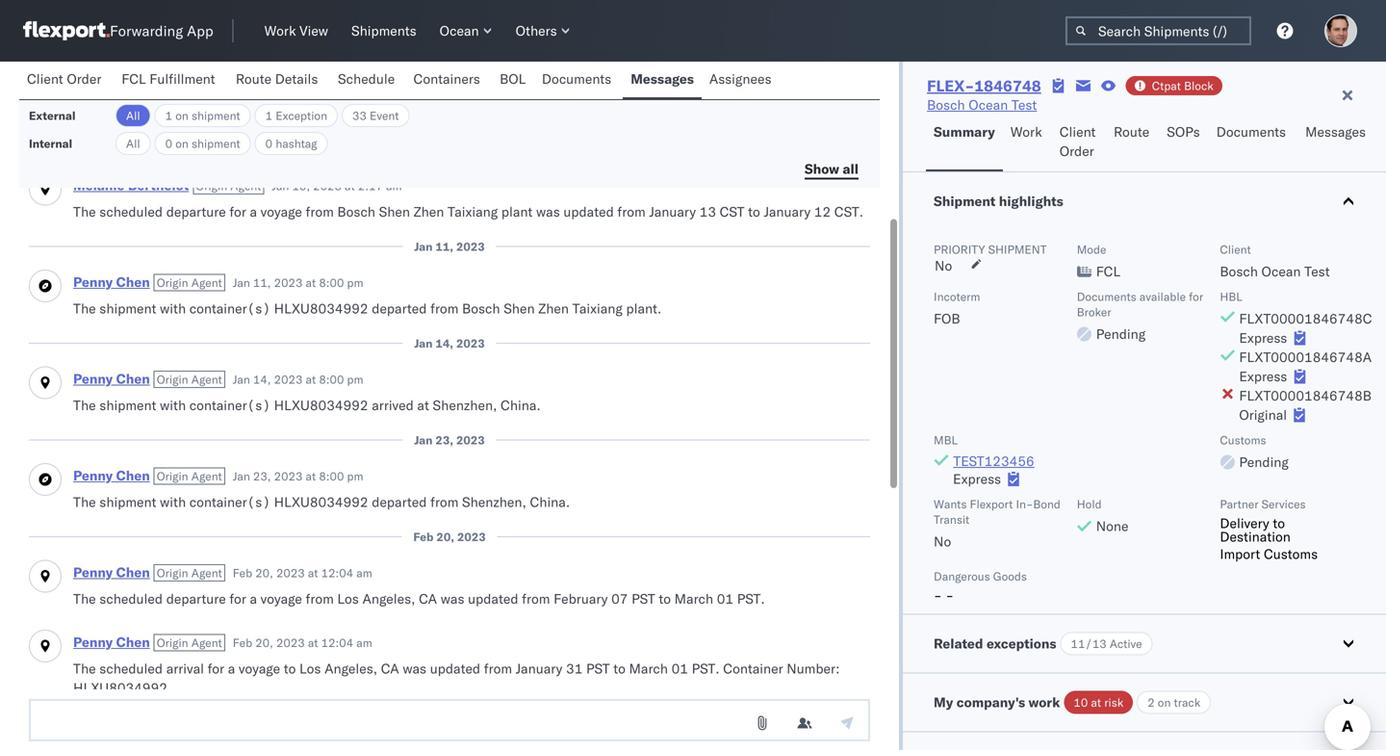 Task type: describe. For each thing, give the bounding box(es) containing it.
hold
[[1077, 497, 1102, 511]]

11/13
[[1071, 637, 1107, 651]]

container inside the scheduled arrival for a voyage to los angeles, ca was updated from january 31 pst to march 01 pst. container number: hlxu8034992
[[723, 660, 784, 677]]

dangerous
[[934, 569, 991, 584]]

arrival for the scheduled arrival for a voyage to shenzhen, china was updated from january 14 cst to january 15 cst. container number: hlxu8034992
[[166, 44, 204, 61]]

departed for shenzhen,
[[372, 494, 427, 510]]

33 event
[[353, 108, 399, 123]]

all for 1
[[126, 108, 140, 123]]

scheduled for the scheduled departure for a voyage from los angeles, ca was updated from february 07 pst to march 01 pst.
[[99, 590, 163, 607]]

external
[[29, 108, 76, 123]]

schedule button
[[330, 62, 406, 99]]

11/13 active
[[1071, 637, 1143, 651]]

available
[[1140, 289, 1187, 304]]

on for 1
[[176, 108, 189, 123]]

bosch ocean test link
[[928, 95, 1038, 115]]

at for the scheduled arrival for a voyage to los angeles, ca was updated from january 31 pst to march 01 pst. container number: hlxu8034992
[[308, 636, 318, 650]]

am for the scheduled arrival for a voyage to los angeles, ca was updated from january 31 pst to march 01 pst. container number: hlxu8034992
[[357, 636, 372, 650]]

penny for the scheduled arrival for a voyage to los angeles, ca was updated from january 31 pst to march 01 pst. container number: hlxu8034992
[[73, 634, 113, 651]]

documents for the rightmost documents button
[[1217, 123, 1287, 140]]

jan 23, 2023 at 8:00 pm
[[233, 469, 364, 483]]

2
[[1148, 695, 1155, 710]]

incoterm
[[934, 289, 981, 304]]

origin for the scheduled departure for a voyage from bosch shen zhen taixiang plant was updated from january 13 cst to january 12 cst.
[[196, 179, 227, 193]]

the for the scheduled departure for a voyage from bosch shen zhen taixiang plant was updated from january 13 cst to january 12 cst.
[[73, 203, 96, 220]]

none
[[1097, 518, 1129, 535]]

container(s) for the shipment with container(s) hlxu8034992 departed from shenzhen, china.
[[189, 494, 271, 510]]

mélanie for the scheduled departure for a voyage from bosch shen zhen taixiang plant was updated from january 14 cst to january 13 cst.
[[73, 107, 125, 124]]

penny chen origin agent for the scheduled arrival for a voyage to los angeles, ca was updated from january 31 pst to march 01 pst. container number: hlxu8034992
[[73, 634, 222, 651]]

jan 14, 2023 at 8:00 pm
[[233, 372, 364, 387]]

shenzhen, for from
[[462, 494, 527, 510]]

flxt00001846748b
[[1240, 387, 1372, 404]]

2 vertical spatial on
[[1158, 695, 1172, 710]]

goods
[[994, 569, 1028, 584]]

shipments link
[[344, 18, 424, 43]]

voyage for the scheduled departure for a voyage from bosch shen zhen taixiang plant was updated from january 13 cst to january 12 cst.
[[261, 203, 302, 220]]

1 for 1 exception
[[265, 108, 273, 123]]

exception
[[276, 108, 328, 123]]

0 vertical spatial messages button
[[623, 62, 702, 99]]

with for the shipment with container(s) hlxu8034992 departed from shenzhen, china.
[[160, 494, 186, 510]]

forwarding app link
[[23, 21, 213, 40]]

2:16
[[358, 109, 383, 123]]

shen for arrival
[[379, 133, 410, 150]]

the scheduled departure for a voyage from bosch shen zhen taixiang plant was updated from january 14 cst to january 13 cst.
[[73, 133, 864, 150]]

work view link
[[257, 18, 336, 43]]

fcl fulfillment button
[[114, 62, 228, 99]]

route button
[[1107, 115, 1160, 171]]

los for from
[[337, 590, 359, 607]]

from inside the scheduled arrival for a voyage to shenzhen, china was updated from january 14 cst to january 15 cst. container number: hlxu8034992
[[488, 44, 516, 61]]

app
[[187, 22, 213, 40]]

1846748
[[975, 76, 1042, 95]]

plant for 14
[[502, 133, 533, 150]]

work view
[[265, 22, 328, 39]]

scheduled for the scheduled arrival for a voyage to los angeles, ca was updated from january 31 pst to march 01 pst. container number: hlxu8034992
[[99, 660, 163, 677]]

jan for jan 14, 2023 at 8:00 pm
[[233, 372, 250, 387]]

shipment highlights button
[[903, 172, 1387, 230]]

hashtag
[[276, 136, 317, 151]]

plant for 13
[[502, 203, 533, 220]]

route details
[[236, 70, 318, 87]]

agent for the shipment with container(s) hlxu8034992 departed from bosch shen zhen taixiang plant.
[[191, 275, 222, 290]]

12
[[815, 203, 831, 220]]

march for 31
[[629, 660, 668, 677]]

destination
[[1221, 528, 1291, 545]]

container inside the scheduled arrival for a voyage to shenzhen, china was updated from january 14 cst to january 15 cst. container number: hlxu8034992
[[738, 44, 798, 61]]

ca for from
[[419, 590, 437, 607]]

shipment for the shipment with container(s) hlxu8034992 arrived at shenzhen, china.
[[99, 397, 156, 414]]

1 horizontal spatial client order button
[[1052, 115, 1107, 171]]

to inside partner services delivery to destination import customs dangerous goods - -
[[1274, 515, 1286, 532]]

agent for the scheduled departure for a voyage from bosch shen zhen taixiang plant was updated from january 13 cst to january 12 cst.
[[230, 179, 261, 193]]

from inside the scheduled arrival for a voyage to los angeles, ca was updated from january 31 pst to march 01 pst. container number: hlxu8034992
[[484, 660, 512, 677]]

0 vertical spatial order
[[67, 70, 102, 87]]

february
[[554, 590, 608, 607]]

11, for jan 11, 2023 at 8:00 pm
[[253, 275, 271, 290]]

mélanie berthelot button for the scheduled departure for a voyage from bosch shen zhen taixiang plant was updated from january 13 cst to january 12 cst.
[[73, 177, 189, 194]]

flexport. image
[[23, 21, 110, 40]]

mélanie berthelot origin agent for the scheduled departure for a voyage from bosch shen zhen taixiang plant was updated from january 13 cst to january 12 cst.
[[73, 177, 261, 194]]

am for the scheduled departure for a voyage from los angeles, ca was updated from february 07 pst to march 01 pst.
[[357, 566, 372, 580]]

wants
[[934, 497, 967, 511]]

work button
[[1003, 115, 1052, 171]]

0 hashtag
[[265, 136, 317, 151]]

others button
[[508, 18, 578, 43]]

flexport
[[970, 497, 1014, 511]]

documents for left documents button
[[542, 70, 612, 87]]

was inside the scheduled arrival for a voyage to los angeles, ca was updated from january 31 pst to march 01 pst. container number: hlxu8034992
[[403, 660, 427, 677]]

flex-1846748
[[928, 76, 1042, 95]]

bosch for the scheduled departure for a voyage from bosch shen zhen taixiang plant was updated from january 13 cst to january 12 cst.
[[337, 203, 376, 220]]

a for the scheduled departure for a voyage from bosch shen zhen taixiang plant was updated from january 13 cst to january 12 cst.
[[250, 203, 257, 220]]

jan for jan 14, 2023
[[414, 336, 433, 351]]

risk
[[1105, 695, 1124, 710]]

others
[[516, 22, 557, 39]]

internal
[[29, 136, 72, 151]]

sops
[[1168, 123, 1201, 140]]

shipments
[[352, 22, 417, 39]]

berthelot for the scheduled departure for a voyage from bosch shen zhen taixiang plant was updated from january 14 cst to january 13 cst.
[[128, 107, 189, 124]]

hlxu8034992 inside the scheduled arrival for a voyage to los angeles, ca was updated from january 31 pst to march 01 pst. container number: hlxu8034992
[[73, 679, 168, 696]]

a for the scheduled departure for a voyage from bosch shen zhen taixiang plant was updated from january 14 cst to january 13 cst.
[[250, 133, 257, 150]]

active
[[1110, 637, 1143, 651]]

origin for the shipment with container(s) hlxu8034992 departed from bosch shen zhen taixiang plant.
[[157, 275, 188, 290]]

hlxu8034992 for the shipment with container(s) hlxu8034992 arrived at shenzhen, china.
[[274, 397, 369, 414]]

origin for the scheduled departure for a voyage from bosch shen zhen taixiang plant was updated from january 14 cst to january 13 cst.
[[196, 109, 227, 123]]

1 exception
[[265, 108, 328, 123]]

the shipment with container(s) hlxu8034992 departed from shenzhen, china.
[[73, 494, 570, 510]]

test123456 button
[[954, 453, 1035, 470]]

1 vertical spatial taixiang
[[448, 203, 498, 220]]

0 for 0 hashtag
[[265, 136, 273, 151]]

ca for to
[[381, 660, 399, 677]]

ocean inside client bosch ocean test incoterm fob
[[1262, 263, 1302, 280]]

bosch ocean test
[[928, 96, 1038, 113]]

container(s) for the shipment with container(s) hlxu8034992 arrived at shenzhen, china.
[[189, 397, 271, 414]]

related exceptions
[[934, 635, 1057, 652]]

penny chen button for the scheduled departure for a voyage from los angeles, ca was updated from february 07 pst to march 01 pst.
[[73, 564, 150, 581]]

documents available for broker
[[1077, 289, 1204, 319]]

1 on shipment
[[165, 108, 240, 123]]

0 horizontal spatial client
[[27, 70, 63, 87]]

number: inside the scheduled arrival for a voyage to los angeles, ca was updated from january 31 pst to march 01 pst. container number: hlxu8034992
[[787, 660, 840, 677]]

2 - from the left
[[946, 587, 954, 604]]

cst inside the scheduled arrival for a voyage to shenzhen, china was updated from january 14 cst to january 15 cst. container number: hlxu8034992
[[591, 44, 615, 61]]

test inside client bosch ocean test incoterm fob
[[1305, 263, 1331, 280]]

all
[[843, 160, 859, 177]]

0 vertical spatial 20,
[[437, 530, 455, 544]]

0 vertical spatial messages
[[631, 70, 694, 87]]

fulfillment
[[150, 70, 215, 87]]

company's
[[957, 694, 1026, 711]]

20, for to
[[255, 636, 273, 650]]

departure for the scheduled departure for a voyage from los angeles, ca was updated from february 07 pst to march 01 pst.
[[166, 590, 226, 607]]

angeles, for to
[[325, 660, 378, 677]]

the for the shipment with container(s) hlxu8034992 departed from bosch shen zhen taixiang plant.
[[73, 300, 96, 317]]

11, for jan 11, 2023
[[436, 239, 454, 254]]

taixiang for 2023
[[573, 300, 623, 317]]

berthelot for the scheduled departure for a voyage from bosch shen zhen taixiang plant was updated from january 13 cst to january 12 cst.
[[128, 177, 189, 194]]

2:17
[[358, 179, 383, 193]]

in-
[[1017, 497, 1034, 511]]

route details button
[[228, 62, 330, 99]]

1 vertical spatial order
[[1060, 143, 1095, 159]]

0 horizontal spatial documents button
[[534, 62, 623, 99]]

my company's work
[[934, 694, 1061, 711]]

31
[[566, 660, 583, 677]]

related
[[934, 635, 984, 652]]

bosch for the scheduled departure for a voyage from bosch shen zhen taixiang plant was updated from january 14 cst to january 13 cst.
[[337, 133, 376, 150]]

hlxu8034992 inside the scheduled arrival for a voyage to shenzhen, china was updated from january 14 cst to january 15 cst. container number: hlxu8034992
[[73, 64, 168, 80]]

10
[[1074, 695, 1089, 710]]

0 horizontal spatial client order button
[[19, 62, 114, 99]]

transit
[[934, 512, 970, 527]]

0 vertical spatial 13
[[815, 133, 831, 150]]

bol
[[500, 70, 526, 87]]

for for the scheduled arrival for a voyage to los angeles, ca was updated from january 31 pst to march 01 pst. container number: hlxu8034992
[[208, 660, 224, 677]]

cst for 14
[[720, 133, 745, 150]]

ctpat block
[[1153, 78, 1214, 93]]

voyage for the scheduled arrival for a voyage to los angeles, ca was updated from january 31 pst to march 01 pst. container number: hlxu8034992
[[239, 660, 280, 677]]

departure for the scheduled departure for a voyage from bosch shen zhen taixiang plant was updated from january 13 cst to january 12 cst.
[[166, 203, 226, 220]]

10, for the scheduled departure for a voyage from bosch shen zhen taixiang plant was updated from january 14 cst to january 13 cst.
[[292, 109, 310, 123]]

flxt00001846748c
[[1240, 310, 1373, 327]]

view
[[300, 22, 328, 39]]

feb 20, 2023 at 12:04 am for from
[[233, 566, 372, 580]]

0 horizontal spatial 13
[[700, 203, 717, 220]]

bosch for the shipment with container(s) hlxu8034992 departed from bosch shen zhen taixiang plant.
[[462, 300, 500, 317]]

work for work
[[1011, 123, 1043, 140]]

bosch inside 'link'
[[928, 96, 966, 113]]

1 horizontal spatial documents button
[[1209, 115, 1298, 171]]

mélanie berthelot button for the scheduled departure for a voyage from bosch shen zhen taixiang plant was updated from january 14 cst to january 13 cst.
[[73, 107, 189, 124]]

shipment highlights
[[934, 193, 1064, 209]]

Search Shipments (/) text field
[[1066, 16, 1252, 45]]

schedule
[[338, 70, 395, 87]]

15
[[685, 44, 702, 61]]

at for the scheduled departure for a voyage from los angeles, ca was updated from february 07 pst to march 01 pst.
[[308, 566, 318, 580]]

broker
[[1077, 305, 1112, 319]]

test123456
[[954, 453, 1035, 470]]

no inside wants flexport in-bond transit no
[[934, 533, 952, 550]]

23, for jan 23, 2023
[[436, 433, 454, 447]]

pst. for the scheduled arrival for a voyage to los angeles, ca was updated from january 31 pst to march 01 pst. container number: hlxu8034992
[[692, 660, 720, 677]]

penny chen origin agent for the shipment with container(s) hlxu8034992 departed from bosch shen zhen taixiang plant.
[[73, 274, 222, 290]]

1 vertical spatial messages
[[1306, 123, 1367, 140]]

33
[[353, 108, 367, 123]]

the shipment with container(s) hlxu8034992 departed from bosch shen zhen taixiang plant.
[[73, 300, 662, 317]]

chen for the scheduled departure for a voyage from los angeles, ca was updated from february 07 pst to march 01 pst.
[[116, 564, 150, 581]]

services
[[1262, 497, 1307, 511]]

1 horizontal spatial 14
[[700, 133, 717, 150]]

was inside the scheduled arrival for a voyage to shenzhen, china was updated from january 14 cst to january 15 cst. container number: hlxu8034992
[[407, 44, 431, 61]]

for for the scheduled departure for a voyage from bosch shen zhen taixiang plant was updated from january 13 cst to january 12 cst.
[[230, 203, 246, 220]]

0 on shipment
[[165, 136, 240, 151]]

jan 11, 2023
[[414, 239, 485, 254]]

my
[[934, 694, 954, 711]]

the scheduled arrival for a voyage to los angeles, ca was updated from january 31 pst to march 01 pst. container number: hlxu8034992
[[73, 660, 840, 696]]

containers button
[[406, 62, 492, 99]]

taixiang for arrival
[[448, 133, 498, 150]]

cst. for 12
[[835, 203, 864, 220]]

with for the shipment with container(s) hlxu8034992 departed from bosch shen zhen taixiang plant.
[[160, 300, 186, 317]]

all button for 0
[[116, 132, 151, 155]]

original
[[1240, 406, 1288, 423]]

work for work view
[[265, 22, 296, 39]]

1 vertical spatial zhen
[[414, 203, 444, 220]]

import
[[1221, 546, 1261, 562]]

ocean inside button
[[440, 22, 479, 39]]

event
[[370, 108, 399, 123]]

scheduled for the scheduled departure for a voyage from bosch shen zhen taixiang plant was updated from january 14 cst to january 13 cst.
[[99, 133, 163, 150]]

show
[[805, 160, 840, 177]]

fcl fulfillment
[[122, 70, 215, 87]]

flex-
[[928, 76, 975, 95]]

jan 14, 2023
[[414, 336, 485, 351]]



Task type: vqa. For each thing, say whether or not it's contained in the screenshot.


Task type: locate. For each thing, give the bounding box(es) containing it.
shen
[[379, 133, 410, 150], [379, 203, 410, 220], [504, 300, 535, 317]]

1
[[165, 108, 173, 123], [265, 108, 273, 123]]

on right 2
[[1158, 695, 1172, 710]]

2 horizontal spatial documents
[[1217, 123, 1287, 140]]

10, up hashtag
[[292, 109, 310, 123]]

pst. for the scheduled departure for a voyage from los angeles, ca was updated from february 07 pst to march 01 pst.
[[737, 590, 765, 607]]

the
[[73, 44, 96, 61], [73, 133, 96, 150], [73, 203, 96, 220], [73, 300, 96, 317], [73, 397, 96, 414], [73, 494, 96, 510], [73, 590, 96, 607], [73, 660, 96, 677]]

china
[[367, 44, 403, 61]]

pm
[[347, 275, 364, 290], [347, 372, 364, 387], [347, 469, 364, 483]]

jan 10, 2023 at 2:17 am
[[272, 179, 402, 193]]

2 arrival from the top
[[166, 660, 204, 677]]

14, up the shipment with container(s) hlxu8034992 arrived at shenzhen, china. on the left bottom
[[253, 372, 271, 387]]

client right work button at top
[[1060, 123, 1096, 140]]

14 down others 'button'
[[570, 44, 587, 61]]

11,
[[436, 239, 454, 254], [253, 275, 271, 290]]

12:04 down the scheduled departure for a voyage from los angeles, ca was updated from february 07 pst to march 01 pst.
[[321, 636, 354, 650]]

jan for jan 10, 2023 at 2:16 am
[[272, 109, 289, 123]]

fcl inside "button"
[[122, 70, 146, 87]]

on
[[176, 108, 189, 123], [176, 136, 189, 151], [1158, 695, 1172, 710]]

express up original
[[1240, 368, 1288, 385]]

march inside the scheduled arrival for a voyage to los angeles, ca was updated from january 31 pst to march 01 pst. container number: hlxu8034992
[[629, 660, 668, 677]]

bosch inside client bosch ocean test incoterm fob
[[1221, 263, 1259, 280]]

at for the scheduled departure for a voyage from bosch shen zhen taixiang plant was updated from january 14 cst to january 13 cst.
[[345, 109, 355, 123]]

4 penny chen button from the top
[[73, 564, 150, 581]]

client up external
[[27, 70, 63, 87]]

10, for the scheduled departure for a voyage from bosch shen zhen taixiang plant was updated from january 13 cst to january 12 cst.
[[292, 179, 310, 193]]

all button left 0 on shipment
[[116, 132, 151, 155]]

0 horizontal spatial ocean
[[440, 22, 479, 39]]

los inside the scheduled arrival for a voyage to los angeles, ca was updated from january 31 pst to march 01 pst. container number: hlxu8034992
[[300, 660, 321, 677]]

0 vertical spatial 8:00
[[319, 275, 344, 290]]

agent for the scheduled departure for a voyage from los angeles, ca was updated from february 07 pst to march 01 pst.
[[191, 566, 222, 580]]

8:00 up the shipment with container(s) hlxu8034992 departed from shenzhen, china.
[[319, 469, 344, 483]]

1 vertical spatial 12:04
[[321, 636, 354, 650]]

cst left 12
[[720, 203, 745, 220]]

messages button
[[623, 62, 702, 99], [1298, 115, 1377, 171]]

3 pm from the top
[[347, 469, 364, 483]]

pending
[[1097, 326, 1146, 342], [1240, 454, 1289, 470]]

12:04 for to
[[321, 636, 354, 650]]

mélanie berthelot origin agent for the scheduled departure for a voyage from bosch shen zhen taixiang plant was updated from january 14 cst to january 13 cst.
[[73, 107, 261, 124]]

hlxu8034992
[[73, 64, 168, 80], [274, 300, 369, 317], [274, 397, 369, 414], [274, 494, 369, 510], [73, 679, 168, 696]]

3 the from the top
[[73, 203, 96, 220]]

1 vertical spatial arrival
[[166, 660, 204, 677]]

5 penny chen origin agent from the top
[[73, 634, 222, 651]]

3 with from the top
[[160, 494, 186, 510]]

shenzhen, inside the scheduled arrival for a voyage to shenzhen, china was updated from january 14 cst to january 15 cst. container number: hlxu8034992
[[300, 44, 364, 61]]

1 chen from the top
[[116, 274, 150, 290]]

zhen up the jan 11, 2023
[[414, 203, 444, 220]]

priority
[[934, 242, 986, 257]]

1 vertical spatial departed
[[372, 494, 427, 510]]

penny chen origin agent
[[73, 274, 222, 290], [73, 370, 222, 387], [73, 467, 222, 484], [73, 564, 222, 581], [73, 634, 222, 651]]

ocean button
[[432, 18, 500, 43]]

arrival
[[166, 44, 204, 61], [166, 660, 204, 677]]

0 vertical spatial berthelot
[[128, 107, 189, 124]]

0 vertical spatial 11,
[[436, 239, 454, 254]]

2 penny chen origin agent from the top
[[73, 370, 222, 387]]

4 chen from the top
[[116, 564, 150, 581]]

work left "view"
[[265, 22, 296, 39]]

hlxu8034992 for the shipment with container(s) hlxu8034992 departed from bosch shen zhen taixiang plant.
[[274, 300, 369, 317]]

assignees
[[710, 70, 772, 87]]

2 vertical spatial client
[[1221, 242, 1252, 257]]

penny chen origin agent for the shipment with container(s) hlxu8034992 arrived at shenzhen, china.
[[73, 370, 222, 387]]

partner services delivery to destination import customs dangerous goods - -
[[934, 497, 1319, 604]]

containers
[[414, 70, 480, 87]]

2 departure from the top
[[166, 203, 226, 220]]

0 vertical spatial feb
[[413, 530, 434, 544]]

chen for the scheduled arrival for a voyage to los angeles, ca was updated from january 31 pst to march 01 pst. container number: hlxu8034992
[[116, 634, 150, 651]]

cst. right 12
[[835, 203, 864, 220]]

departed up feb 20, 2023
[[372, 494, 427, 510]]

express down test123456 "button"
[[954, 470, 1002, 487]]

at for the shipment with container(s) hlxu8034992 departed from bosch shen zhen taixiang plant.
[[306, 275, 316, 290]]

zhen
[[414, 133, 444, 150], [414, 203, 444, 220], [539, 300, 569, 317]]

1 horizontal spatial ocean
[[969, 96, 1009, 113]]

with for the shipment with container(s) hlxu8034992 arrived at shenzhen, china.
[[160, 397, 186, 414]]

scheduled inside the scheduled arrival for a voyage to los angeles, ca was updated from january 31 pst to march 01 pst. container number: hlxu8034992
[[99, 660, 163, 677]]

mélanie for the scheduled departure for a voyage from bosch shen zhen taixiang plant was updated from january 13 cst to january 12 cst.
[[73, 177, 125, 194]]

voyage inside the scheduled arrival for a voyage to shenzhen, china was updated from january 14 cst to january 15 cst. container number: hlxu8034992
[[239, 44, 280, 61]]

at
[[345, 109, 355, 123], [345, 179, 355, 193], [306, 275, 316, 290], [306, 372, 316, 387], [417, 397, 429, 414], [306, 469, 316, 483], [308, 566, 318, 580], [308, 636, 318, 650], [1092, 695, 1102, 710]]

2 10, from the top
[[292, 179, 310, 193]]

0 vertical spatial arrival
[[166, 44, 204, 61]]

the scheduled arrival for a voyage to shenzhen, china was updated from january 14 cst to january 15 cst. container number: hlxu8034992
[[73, 44, 855, 80]]

mélanie berthelot button down fcl fulfillment
[[73, 107, 189, 124]]

1 horizontal spatial messages
[[1306, 123, 1367, 140]]

fob
[[934, 310, 961, 327]]

january inside the scheduled arrival for a voyage to los angeles, ca was updated from january 31 pst to march 01 pst. container number: hlxu8034992
[[516, 660, 563, 677]]

documents button down others 'button'
[[534, 62, 623, 99]]

order
[[67, 70, 102, 87], [1060, 143, 1095, 159]]

2 chen from the top
[[116, 370, 150, 387]]

all left 0 on shipment
[[126, 136, 140, 151]]

1 horizontal spatial pst
[[632, 590, 656, 607]]

feb for from
[[233, 566, 252, 580]]

bol button
[[492, 62, 534, 99]]

0 vertical spatial 12:04
[[321, 566, 354, 580]]

the for the shipment with container(s) hlxu8034992 arrived at shenzhen, china.
[[73, 397, 96, 414]]

shenzhen, for to
[[300, 44, 364, 61]]

test down the 1846748
[[1012, 96, 1038, 113]]

test inside bosch ocean test 'link'
[[1012, 96, 1038, 113]]

on up 0 on shipment
[[176, 108, 189, 123]]

2 mélanie berthelot origin agent from the top
[[73, 177, 261, 194]]

track
[[1175, 695, 1201, 710]]

work
[[265, 22, 296, 39], [1011, 123, 1043, 140]]

1 vertical spatial pst.
[[692, 660, 720, 677]]

1 left exception
[[265, 108, 273, 123]]

14, for jan 14, 2023 at 8:00 pm
[[253, 372, 271, 387]]

1 vertical spatial 8:00
[[319, 372, 344, 387]]

1 12:04 from the top
[[321, 566, 354, 580]]

0 vertical spatial departure
[[166, 133, 226, 150]]

pm for the shipment with container(s) hlxu8034992 arrived at shenzhen, china.
[[347, 372, 364, 387]]

1 horizontal spatial messages button
[[1298, 115, 1377, 171]]

0
[[165, 136, 173, 151], [265, 136, 273, 151]]

jan for jan 11, 2023 at 8:00 pm
[[233, 275, 250, 290]]

ocean up flxt00001846748c at the right top of the page
[[1262, 263, 1302, 280]]

am right "2:17"
[[386, 179, 402, 193]]

documents right sops
[[1217, 123, 1287, 140]]

2 vertical spatial cst
[[720, 203, 745, 220]]

3 chen from the top
[[116, 467, 150, 484]]

feb 20, 2023 at 12:04 am
[[233, 566, 372, 580], [233, 636, 372, 650]]

fcl left fulfillment
[[122, 70, 146, 87]]

arrival inside the scheduled arrival for a voyage to shenzhen, china was updated from january 14 cst to january 15 cst. container number: hlxu8034992
[[166, 44, 204, 61]]

customs down destination
[[1264, 546, 1319, 562]]

the for the scheduled departure for a voyage from los angeles, ca was updated from february 07 pst to march 01 pst.
[[73, 590, 96, 607]]

march for 07
[[675, 590, 714, 607]]

pst.
[[737, 590, 765, 607], [692, 660, 720, 677]]

2 0 from the left
[[265, 136, 273, 151]]

01 for 07
[[717, 590, 734, 607]]

pm up the shipment with container(s) hlxu8034992 arrived at shenzhen, china. on the left bottom
[[347, 372, 364, 387]]

cst. up all
[[835, 133, 864, 150]]

no down transit
[[934, 533, 952, 550]]

1 horizontal spatial test
[[1305, 263, 1331, 280]]

exceptions
[[987, 635, 1057, 652]]

0 horizontal spatial messages button
[[623, 62, 702, 99]]

None text field
[[29, 699, 871, 742]]

angeles,
[[363, 590, 416, 607], [325, 660, 378, 677]]

1 horizontal spatial pst.
[[737, 590, 765, 607]]

pm up the shipment with container(s) hlxu8034992 departed from bosch shen zhen taixiang plant.
[[347, 275, 364, 290]]

delivery
[[1221, 515, 1270, 532]]

2 horizontal spatial client
[[1221, 242, 1252, 257]]

for inside the scheduled arrival for a voyage to shenzhen, china was updated from january 14 cst to january 15 cst. container number: hlxu8034992
[[208, 44, 224, 61]]

1 down "fcl fulfillment" "button"
[[165, 108, 173, 123]]

shipment
[[934, 193, 996, 209]]

ca down the scheduled departure for a voyage from los angeles, ca was updated from february 07 pst to march 01 pst.
[[381, 660, 399, 677]]

bosch down '33'
[[337, 133, 376, 150]]

1 arrival from the top
[[166, 44, 204, 61]]

1 vertical spatial container
[[723, 660, 784, 677]]

1 horizontal spatial los
[[337, 590, 359, 607]]

1 vertical spatial client order
[[1060, 123, 1096, 159]]

flxt00001846748a
[[1240, 349, 1373, 365]]

client order button up external
[[19, 62, 114, 99]]

at for the scheduled departure for a voyage from bosch shen zhen taixiang plant was updated from january 13 cst to january 12 cst.
[[345, 179, 355, 193]]

on down 1 on shipment in the top of the page
[[176, 136, 189, 151]]

am
[[386, 109, 402, 123], [386, 179, 402, 193], [357, 566, 372, 580], [357, 636, 372, 650]]

0 horizontal spatial 1
[[165, 108, 173, 123]]

to
[[284, 44, 296, 61], [619, 44, 631, 61], [748, 133, 761, 150], [748, 203, 761, 220], [1274, 515, 1286, 532], [659, 590, 671, 607], [284, 660, 296, 677], [614, 660, 626, 677]]

cst for 13
[[720, 203, 745, 220]]

3 container(s) from the top
[[189, 494, 271, 510]]

summary button
[[927, 115, 1003, 171]]

5 penny chen button from the top
[[73, 634, 150, 651]]

cst. inside the scheduled arrival for a voyage to shenzhen, china was updated from january 14 cst to january 15 cst. container number: hlxu8034992
[[705, 44, 734, 61]]

a for the scheduled arrival for a voyage to shenzhen, china was updated from january 14 cst to january 15 cst. container number: hlxu8034992
[[228, 44, 235, 61]]

0 horizontal spatial -
[[934, 587, 943, 604]]

agent for the shipment with container(s) hlxu8034992 departed from shenzhen, china.
[[191, 469, 222, 483]]

china. for the shipment with container(s) hlxu8034992 arrived at shenzhen, china.
[[501, 397, 541, 414]]

0 vertical spatial client order button
[[19, 62, 114, 99]]

0 horizontal spatial 14
[[570, 44, 587, 61]]

jan 11, 2023 at 8:00 pm
[[233, 275, 364, 290]]

7 the from the top
[[73, 590, 96, 607]]

23, for jan 23, 2023 at 8:00 pm
[[253, 469, 271, 483]]

plant down the scheduled departure for a voyage from bosch shen zhen taixiang plant was updated from january 14 cst to january 13 cst.
[[502, 203, 533, 220]]

3 penny chen button from the top
[[73, 467, 150, 484]]

1 departure from the top
[[166, 133, 226, 150]]

march right 31
[[629, 660, 668, 677]]

client inside client bosch ocean test incoterm fob
[[1221, 242, 1252, 257]]

ca
[[419, 590, 437, 607], [381, 660, 399, 677]]

all button down fcl fulfillment
[[116, 104, 151, 127]]

1 berthelot from the top
[[128, 107, 189, 124]]

0 vertical spatial number:
[[802, 44, 855, 61]]

pst. inside the scheduled arrival for a voyage to los angeles, ca was updated from january 31 pst to march 01 pst. container number: hlxu8034992
[[692, 660, 720, 677]]

1 vertical spatial messages button
[[1298, 115, 1377, 171]]

documents up broker
[[1077, 289, 1137, 304]]

penny chen button for the shipment with container(s) hlxu8034992 departed from shenzhen, china.
[[73, 467, 150, 484]]

container(s) down jan 11, 2023 at 8:00 pm
[[189, 300, 271, 317]]

1 mélanie from the top
[[73, 107, 125, 124]]

angeles, for from
[[363, 590, 416, 607]]

voyage
[[239, 44, 280, 61], [261, 133, 302, 150], [261, 203, 302, 220], [261, 590, 302, 607], [239, 660, 280, 677]]

0 vertical spatial 01
[[717, 590, 734, 607]]

pending for customs
[[1240, 454, 1289, 470]]

1 horizontal spatial 13
[[815, 133, 831, 150]]

customs down original
[[1221, 433, 1267, 447]]

2023
[[313, 109, 342, 123], [313, 179, 342, 193], [456, 239, 485, 254], [274, 275, 303, 290], [456, 336, 485, 351], [274, 372, 303, 387], [456, 433, 485, 447], [274, 469, 303, 483], [457, 530, 486, 544], [276, 566, 305, 580], [276, 636, 305, 650]]

agent
[[230, 109, 261, 123], [230, 179, 261, 193], [191, 275, 222, 290], [191, 372, 222, 387], [191, 469, 222, 483], [191, 566, 222, 580], [191, 636, 222, 650]]

ca down feb 20, 2023
[[419, 590, 437, 607]]

1 scheduled from the top
[[99, 44, 163, 61]]

fcl for fcl
[[1097, 263, 1121, 280]]

1 feb 20, 2023 at 12:04 am from the top
[[233, 566, 372, 580]]

origin for the scheduled departure for a voyage from los angeles, ca was updated from february 07 pst to march 01 pst.
[[157, 566, 188, 580]]

client order up external
[[27, 70, 102, 87]]

route
[[236, 70, 272, 87], [1114, 123, 1150, 140]]

3 penny chen origin agent from the top
[[73, 467, 222, 484]]

0 vertical spatial route
[[236, 70, 272, 87]]

1 horizontal spatial work
[[1011, 123, 1043, 140]]

8:00 up the shipment with container(s) hlxu8034992 departed from bosch shen zhen taixiang plant.
[[319, 275, 344, 290]]

2 penny from the top
[[73, 370, 113, 387]]

for for the scheduled arrival for a voyage to shenzhen, china was updated from january 14 cst to january 15 cst. container number: hlxu8034992
[[208, 44, 224, 61]]

1 8:00 from the top
[[319, 275, 344, 290]]

scheduled inside the scheduled arrival for a voyage to shenzhen, china was updated from january 14 cst to january 15 cst. container number: hlxu8034992
[[99, 44, 163, 61]]

feb 20, 2023
[[413, 530, 486, 544]]

penny for the shipment with container(s) hlxu8034992 arrived at shenzhen, china.
[[73, 370, 113, 387]]

jan for jan 23, 2023 at 8:00 pm
[[233, 469, 250, 483]]

china.
[[501, 397, 541, 414], [530, 494, 570, 510]]

07
[[612, 590, 628, 607]]

12:04 down the shipment with container(s) hlxu8034992 departed from shenzhen, china.
[[321, 566, 354, 580]]

5 penny from the top
[[73, 634, 113, 651]]

departed up jan 14, 2023
[[372, 300, 427, 317]]

1 horizontal spatial client
[[1060, 123, 1096, 140]]

test up flxt00001846748c at the right top of the page
[[1305, 263, 1331, 280]]

summary
[[934, 123, 996, 140]]

customs inside partner services delivery to destination import customs dangerous goods - -
[[1264, 546, 1319, 562]]

1 vertical spatial number:
[[787, 660, 840, 677]]

order up external
[[67, 70, 102, 87]]

2 8:00 from the top
[[319, 372, 344, 387]]

forwarding
[[110, 22, 183, 40]]

fcl down mode
[[1097, 263, 1121, 280]]

0 vertical spatial on
[[176, 108, 189, 123]]

2 the from the top
[[73, 133, 96, 150]]

departed for bosch
[[372, 300, 427, 317]]

scheduled
[[99, 44, 163, 61], [99, 133, 163, 150], [99, 203, 163, 220], [99, 590, 163, 607], [99, 660, 163, 677]]

8:00 for the shipment with container(s) hlxu8034992 departed from bosch shen zhen taixiang plant.
[[319, 275, 344, 290]]

2 scheduled from the top
[[99, 133, 163, 150]]

8:00 up the shipment with container(s) hlxu8034992 arrived at shenzhen, china. on the left bottom
[[319, 372, 344, 387]]

2 vertical spatial feb
[[233, 636, 252, 650]]

2 with from the top
[[160, 397, 186, 414]]

bosch down "2:17"
[[337, 203, 376, 220]]

bosch down flex- at the right
[[928, 96, 966, 113]]

1 vertical spatial 11,
[[253, 275, 271, 290]]

8:00 for the shipment with container(s) hlxu8034992 departed from shenzhen, china.
[[319, 469, 344, 483]]

0 vertical spatial no
[[935, 257, 953, 274]]

1 vertical spatial container(s)
[[189, 397, 271, 414]]

mélanie down fcl fulfillment
[[73, 107, 125, 124]]

1 mélanie berthelot button from the top
[[73, 107, 189, 124]]

1 vertical spatial pending
[[1240, 454, 1289, 470]]

shipment for the shipment with container(s) hlxu8034992 departed from shenzhen, china.
[[99, 494, 156, 510]]

14 inside the scheduled arrival for a voyage to shenzhen, china was updated from january 14 cst to january 15 cst. container number: hlxu8034992
[[570, 44, 587, 61]]

0 vertical spatial feb 20, 2023 at 12:04 am
[[233, 566, 372, 580]]

1 vertical spatial documents button
[[1209, 115, 1298, 171]]

express for flxt00001846748c
[[1240, 329, 1288, 346]]

updated
[[434, 44, 485, 61], [564, 133, 614, 150], [564, 203, 614, 220], [468, 590, 519, 607], [430, 660, 481, 677]]

for
[[208, 44, 224, 61], [230, 133, 246, 150], [230, 203, 246, 220], [1190, 289, 1204, 304], [230, 590, 246, 607], [208, 660, 224, 677]]

1 vertical spatial pm
[[347, 372, 364, 387]]

route left sops
[[1114, 123, 1150, 140]]

shenzhen, up jan 23, 2023
[[433, 397, 497, 414]]

assignees button
[[702, 62, 783, 99]]

2 vertical spatial express
[[954, 470, 1002, 487]]

cst left 15
[[591, 44, 615, 61]]

chen for the shipment with container(s) hlxu8034992 departed from bosch shen zhen taixiang plant.
[[116, 274, 150, 290]]

documents inside documents available for broker
[[1077, 289, 1137, 304]]

4 penny chen origin agent from the top
[[73, 564, 222, 581]]

march right 07
[[675, 590, 714, 607]]

bosch up jan 14, 2023
[[462, 300, 500, 317]]

shen for 2023
[[504, 300, 535, 317]]

0 for 0 on shipment
[[165, 136, 173, 151]]

arrived
[[372, 397, 414, 414]]

ocean inside 'link'
[[969, 96, 1009, 113]]

jan for jan 10, 2023 at 2:17 am
[[272, 179, 289, 193]]

3 8:00 from the top
[[319, 469, 344, 483]]

1 penny chen origin agent from the top
[[73, 274, 222, 290]]

voyage for the scheduled departure for a voyage from los angeles, ca was updated from february 07 pst to march 01 pst.
[[261, 590, 302, 607]]

2 berthelot from the top
[[128, 177, 189, 194]]

4 scheduled from the top
[[99, 590, 163, 607]]

china. for the shipment with container(s) hlxu8034992 departed from shenzhen, china.
[[530, 494, 570, 510]]

chen for the shipment with container(s) hlxu8034992 arrived at shenzhen, china.
[[116, 370, 150, 387]]

2 all button from the top
[[116, 132, 151, 155]]

client bosch ocean test incoterm fob
[[934, 242, 1331, 327]]

updated inside the scheduled arrival for a voyage to los angeles, ca was updated from january 31 pst to march 01 pst. container number: hlxu8034992
[[430, 660, 481, 677]]

pm for the shipment with container(s) hlxu8034992 departed from shenzhen, china.
[[347, 469, 364, 483]]

pending up services at the right of the page
[[1240, 454, 1289, 470]]

0 vertical spatial fcl
[[122, 70, 146, 87]]

container(s) down jan 14, 2023 at 8:00 pm
[[189, 397, 271, 414]]

taixiang left plant. at top
[[573, 300, 623, 317]]

angeles, inside the scheduled arrival for a voyage to los angeles, ca was updated from january 31 pst to march 01 pst. container number: hlxu8034992
[[325, 660, 378, 677]]

voyage inside the scheduled arrival for a voyage to los angeles, ca was updated from january 31 pst to march 01 pst. container number: hlxu8034992
[[239, 660, 280, 677]]

zhen left plant. at top
[[539, 300, 569, 317]]

1 vertical spatial mélanie
[[73, 177, 125, 194]]

0 vertical spatial pst
[[632, 590, 656, 607]]

2 vertical spatial pm
[[347, 469, 364, 483]]

6 the from the top
[[73, 494, 96, 510]]

messages
[[631, 70, 694, 87], [1306, 123, 1367, 140]]

am down the scheduled departure for a voyage from los angeles, ca was updated from february 07 pst to march 01 pst.
[[357, 636, 372, 650]]

2 12:04 from the top
[[321, 636, 354, 650]]

1 vertical spatial client
[[1060, 123, 1096, 140]]

a for the scheduled departure for a voyage from los angeles, ca was updated from february 07 pst to march 01 pst.
[[250, 590, 257, 607]]

1 vertical spatial with
[[160, 397, 186, 414]]

1 vertical spatial test
[[1305, 263, 1331, 280]]

work down the 1846748
[[1011, 123, 1043, 140]]

client up hbl
[[1221, 242, 1252, 257]]

pst for 07
[[632, 590, 656, 607]]

test
[[1012, 96, 1038, 113], [1305, 263, 1331, 280]]

voyage for the scheduled departure for a voyage from bosch shen zhen taixiang plant was updated from january 14 cst to january 13 cst.
[[261, 133, 302, 150]]

client order button up highlights
[[1052, 115, 1107, 171]]

0 vertical spatial client order
[[27, 70, 102, 87]]

1 vertical spatial documents
[[1217, 123, 1287, 140]]

fcl for fcl fulfillment
[[122, 70, 146, 87]]

container(s) down the jan 23, 2023 at 8:00 pm at the bottom
[[189, 494, 271, 510]]

5 the from the top
[[73, 397, 96, 414]]

ocean up the scheduled arrival for a voyage to shenzhen, china was updated from january 14 cst to january 15 cst. container number: hlxu8034992
[[440, 22, 479, 39]]

0 vertical spatial march
[[675, 590, 714, 607]]

1 plant from the top
[[502, 133, 533, 150]]

0 horizontal spatial fcl
[[122, 70, 146, 87]]

documents down others 'button'
[[542, 70, 612, 87]]

agent for the scheduled departure for a voyage from bosch shen zhen taixiang plant was updated from january 14 cst to january 13 cst.
[[230, 109, 261, 123]]

plant down bol button
[[502, 133, 533, 150]]

1 vertical spatial 14,
[[253, 372, 271, 387]]

3 scheduled from the top
[[99, 203, 163, 220]]

1 vertical spatial los
[[300, 660, 321, 677]]

express up flxt00001846748a
[[1240, 329, 1288, 346]]

3 penny from the top
[[73, 467, 113, 484]]

route for route details
[[236, 70, 272, 87]]

ca inside the scheduled arrival for a voyage to los angeles, ca was updated from january 31 pst to march 01 pst. container number: hlxu8034992
[[381, 660, 399, 677]]

0 horizontal spatial pst.
[[692, 660, 720, 677]]

1 vertical spatial all button
[[116, 132, 151, 155]]

1 horizontal spatial 0
[[265, 136, 273, 151]]

2 all from the top
[[126, 136, 140, 151]]

1 mélanie berthelot origin agent from the top
[[73, 107, 261, 124]]

1 penny from the top
[[73, 274, 113, 290]]

0 vertical spatial documents button
[[534, 62, 623, 99]]

mbl
[[934, 433, 958, 447]]

the for the scheduled departure for a voyage from bosch shen zhen taixiang plant was updated from january 14 cst to january 13 cst.
[[73, 133, 96, 150]]

cst. for 13
[[835, 133, 864, 150]]

1 all from the top
[[126, 108, 140, 123]]

pst right 07
[[632, 590, 656, 607]]

am for the scheduled departure for a voyage from bosch shen zhen taixiang plant was updated from january 13 cst to january 12 cst.
[[386, 179, 402, 193]]

1 vertical spatial 01
[[672, 660, 689, 677]]

1 with from the top
[[160, 300, 186, 317]]

zhen down the containers button
[[414, 133, 444, 150]]

10, down hashtag
[[292, 179, 310, 193]]

route left details
[[236, 70, 272, 87]]

2 mélanie berthelot button from the top
[[73, 177, 189, 194]]

order right work button at top
[[1060, 143, 1095, 159]]

4 penny from the top
[[73, 564, 113, 581]]

los
[[337, 590, 359, 607], [300, 660, 321, 677]]

hlxu8034992 for the shipment with container(s) hlxu8034992 departed from shenzhen, china.
[[274, 494, 369, 510]]

pending down broker
[[1097, 326, 1146, 342]]

1 vertical spatial angeles,
[[325, 660, 378, 677]]

1 10, from the top
[[292, 109, 310, 123]]

1 vertical spatial mélanie berthelot button
[[73, 177, 189, 194]]

berthelot down "fcl fulfillment" "button"
[[128, 107, 189, 124]]

mélanie berthelot button down 0 on shipment
[[73, 177, 189, 194]]

2 penny chen button from the top
[[73, 370, 150, 387]]

1 1 from the left
[[165, 108, 173, 123]]

wants flexport in-bond transit no
[[934, 497, 1061, 550]]

penny for the shipment with container(s) hlxu8034992 departed from bosch shen zhen taixiang plant.
[[73, 274, 113, 290]]

8:00 for the shipment with container(s) hlxu8034992 arrived at shenzhen, china.
[[319, 372, 344, 387]]

cst down assignees button
[[720, 133, 745, 150]]

0 horizontal spatial march
[[629, 660, 668, 677]]

1 0 from the left
[[165, 136, 173, 151]]

for inside documents available for broker
[[1190, 289, 1204, 304]]

all button for 1
[[116, 104, 151, 127]]

2 pm from the top
[[347, 372, 364, 387]]

0 vertical spatial customs
[[1221, 433, 1267, 447]]

bond
[[1034, 497, 1061, 511]]

the inside the scheduled arrival for a voyage to shenzhen, china was updated from january 14 cst to january 15 cst. container number: hlxu8034992
[[73, 44, 96, 61]]

0 vertical spatial 23,
[[436, 433, 454, 447]]

shenzhen, for at
[[433, 397, 497, 414]]

14 down assignees button
[[700, 133, 717, 150]]

hbl
[[1221, 289, 1243, 304]]

2 mélanie from the top
[[73, 177, 125, 194]]

zhen for 2023
[[539, 300, 569, 317]]

0 horizontal spatial los
[[300, 660, 321, 677]]

2 vertical spatial 20,
[[255, 636, 273, 650]]

1 container(s) from the top
[[189, 300, 271, 317]]

1 vertical spatial shen
[[379, 203, 410, 220]]

5 scheduled from the top
[[99, 660, 163, 677]]

plant.
[[626, 300, 662, 317]]

for inside the scheduled arrival for a voyage to los angeles, ca was updated from january 31 pst to march 01 pst. container number: hlxu8034992
[[208, 660, 224, 677]]

1 horizontal spatial fcl
[[1097, 263, 1121, 280]]

1 departed from the top
[[372, 300, 427, 317]]

client order
[[27, 70, 102, 87], [1060, 123, 1096, 159]]

penny for the shipment with container(s) hlxu8034992 departed from shenzhen, china.
[[73, 467, 113, 484]]

1 vertical spatial ca
[[381, 660, 399, 677]]

work inside button
[[1011, 123, 1043, 140]]

1 vertical spatial fcl
[[1097, 263, 1121, 280]]

2 vertical spatial container(s)
[[189, 494, 271, 510]]

at for the shipment with container(s) hlxu8034992 arrived at shenzhen, china.
[[306, 372, 316, 387]]

1 all button from the top
[[116, 104, 151, 127]]

0 vertical spatial documents
[[542, 70, 612, 87]]

0 vertical spatial work
[[265, 22, 296, 39]]

ctpat
[[1153, 78, 1182, 93]]

am right the 2:16
[[386, 109, 402, 123]]

pst for 31
[[587, 660, 610, 677]]

pst inside the scheduled arrival for a voyage to los angeles, ca was updated from january 31 pst to march 01 pst. container number: hlxu8034992
[[587, 660, 610, 677]]

2 1 from the left
[[265, 108, 273, 123]]

details
[[275, 70, 318, 87]]

shipment for priority shipment
[[989, 242, 1047, 257]]

2 vertical spatial 8:00
[[319, 469, 344, 483]]

-
[[934, 587, 943, 604], [946, 587, 954, 604]]

mélanie berthelot origin agent down "fcl fulfillment" "button"
[[73, 107, 261, 124]]

container(s) for the shipment with container(s) hlxu8034992 departed from bosch shen zhen taixiang plant.
[[189, 300, 271, 317]]

mélanie down external
[[73, 177, 125, 194]]

4 the from the top
[[73, 300, 96, 317]]

1 pm from the top
[[347, 275, 364, 290]]

show all
[[805, 160, 859, 177]]

the inside the scheduled arrival for a voyage to los angeles, ca was updated from january 31 pst to march 01 pst. container number: hlxu8034992
[[73, 660, 96, 677]]

ocean down flex-1846748 link
[[969, 96, 1009, 113]]

0 vertical spatial container
[[738, 44, 798, 61]]

taixiang up the jan 11, 2023
[[448, 203, 498, 220]]

berthelot down 0 on shipment
[[128, 177, 189, 194]]

0 vertical spatial shenzhen,
[[300, 44, 364, 61]]

0 vertical spatial los
[[337, 590, 359, 607]]

arrival inside the scheduled arrival for a voyage to los angeles, ca was updated from january 31 pst to march 01 pst. container number: hlxu8034992
[[166, 660, 204, 677]]

10 at risk
[[1074, 695, 1124, 710]]

8 the from the top
[[73, 660, 96, 677]]

1 the from the top
[[73, 44, 96, 61]]

2 container(s) from the top
[[189, 397, 271, 414]]

client order right work button at top
[[1060, 123, 1096, 159]]

shenzhen,
[[300, 44, 364, 61], [433, 397, 497, 414], [462, 494, 527, 510]]

0 vertical spatial pst.
[[737, 590, 765, 607]]

1 vertical spatial china.
[[530, 494, 570, 510]]

partner
[[1221, 497, 1259, 511]]

5 chen from the top
[[116, 634, 150, 651]]

0 horizontal spatial documents
[[542, 70, 612, 87]]

2 plant from the top
[[502, 203, 533, 220]]

3 departure from the top
[[166, 590, 226, 607]]

block
[[1185, 78, 1214, 93]]

shenzhen, down "view"
[[300, 44, 364, 61]]

2 feb 20, 2023 at 12:04 am from the top
[[233, 636, 372, 650]]

pst
[[632, 590, 656, 607], [587, 660, 610, 677]]

updated inside the scheduled arrival for a voyage to shenzhen, china was updated from january 14 cst to january 15 cst. container number: hlxu8034992
[[434, 44, 485, 61]]

cst. right 15
[[705, 44, 734, 61]]

a inside the scheduled arrival for a voyage to shenzhen, china was updated from january 14 cst to january 15 cst. container number: hlxu8034992
[[228, 44, 235, 61]]

12:04
[[321, 566, 354, 580], [321, 636, 354, 650]]

0 down 1 on shipment in the top of the page
[[165, 136, 173, 151]]

pending for documents available for broker
[[1097, 326, 1146, 342]]

am up the scheduled departure for a voyage from los angeles, ca was updated from february 07 pst to march 01 pst.
[[357, 566, 372, 580]]

all for 0
[[126, 136, 140, 151]]

penny chen button
[[73, 274, 150, 290], [73, 370, 150, 387], [73, 467, 150, 484], [73, 564, 150, 581], [73, 634, 150, 651]]

0 vertical spatial cst.
[[705, 44, 734, 61]]

01 inside the scheduled arrival for a voyage to los angeles, ca was updated from january 31 pst to march 01 pst. container number: hlxu8034992
[[672, 660, 689, 677]]

for for the scheduled departure for a voyage from los angeles, ca was updated from february 07 pst to march 01 pst.
[[230, 590, 246, 607]]

2 vertical spatial taixiang
[[573, 300, 623, 317]]

pm up the shipment with container(s) hlxu8034992 departed from shenzhen, china.
[[347, 469, 364, 483]]

taixiang down the containers button
[[448, 133, 498, 150]]

departed
[[372, 300, 427, 317], [372, 494, 427, 510]]

0 horizontal spatial 11,
[[253, 275, 271, 290]]

mode
[[1077, 242, 1107, 257]]

mélanie berthelot button
[[73, 107, 189, 124], [73, 177, 189, 194]]

1 vertical spatial no
[[934, 533, 952, 550]]

documents button right sops
[[1209, 115, 1298, 171]]

zhen for arrival
[[414, 133, 444, 150]]

1 vertical spatial on
[[176, 136, 189, 151]]

bosch up hbl
[[1221, 263, 1259, 280]]

0 horizontal spatial client order
[[27, 70, 102, 87]]

mélanie berthelot origin agent down 0 on shipment
[[73, 177, 261, 194]]

shenzhen, up feb 20, 2023
[[462, 494, 527, 510]]

a inside the scheduled arrival for a voyage to los angeles, ca was updated from january 31 pst to march 01 pst. container number: hlxu8034992
[[228, 660, 235, 677]]

number: inside the scheduled arrival for a voyage to shenzhen, china was updated from january 14 cst to january 15 cst. container number: hlxu8034992
[[802, 44, 855, 61]]

1 penny chen button from the top
[[73, 274, 150, 290]]

0 left hashtag
[[265, 136, 273, 151]]

1 - from the left
[[934, 587, 943, 604]]

2 departed from the top
[[372, 494, 427, 510]]

0 vertical spatial client
[[27, 70, 63, 87]]

1 vertical spatial shenzhen,
[[433, 397, 497, 414]]

pm for the shipment with container(s) hlxu8034992 departed from bosch shen zhen taixiang plant.
[[347, 275, 364, 290]]



